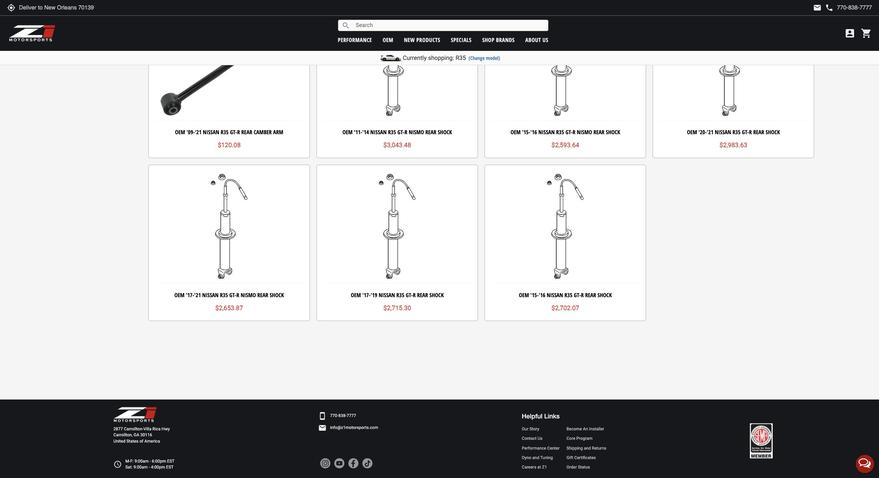 Task type: locate. For each thing, give the bounding box(es) containing it.
0 horizontal spatial and
[[533, 456, 540, 461]]

shopping:
[[428, 54, 454, 61]]

us right about
[[543, 36, 549, 44]]

r35 left (change
[[456, 54, 466, 61]]

1 horizontal spatial '16
[[539, 292, 546, 300]]

gt- up $2,593.64
[[566, 129, 573, 136]]

arm
[[273, 129, 283, 136]]

9:00am right f:
[[135, 459, 149, 464]]

r35 up $3,043.48
[[388, 129, 396, 136]]

est right 4:00pm
[[166, 465, 174, 470]]

r35 for oem '09-'21 nissan r35 gt-r rear camber arm
[[221, 129, 229, 136]]

new products link
[[404, 36, 440, 44]]

currently
[[403, 54, 427, 61]]

-
[[150, 459, 151, 464], [149, 465, 150, 470]]

oem for oem '15-'16 nissan r35 gt-r rear shock
[[519, 292, 529, 300]]

r for oem '11-'14 nissan r35 gt-r nismo rear shock
[[405, 129, 408, 136]]

r35 up $2,983.63
[[733, 129, 741, 136]]

r35 up $2,593.64
[[556, 129, 564, 136]]

nissan up $2,983.63
[[715, 129, 732, 136]]

nissan right the '19
[[379, 292, 395, 300]]

oem '15-'16 nissan r35 gt-r rear shock
[[519, 292, 612, 300]]

order status
[[567, 465, 590, 470]]

r35 up $2,715.30
[[397, 292, 405, 300]]

nismo up $2,593.64
[[577, 129, 592, 136]]

z1
[[542, 465, 547, 470]]

r35 for oem '15-'16 nissan r35 gt-r rear shock
[[565, 292, 573, 300]]

r35 up $2,653.87 at the left bottom
[[220, 292, 228, 300]]

careers
[[522, 465, 537, 470]]

m-
[[125, 459, 130, 464]]

9:00am right sat:
[[134, 465, 148, 470]]

6:00pm
[[152, 459, 166, 464]]

us inside 'link'
[[538, 437, 543, 442]]

1 vertical spatial '15-
[[531, 292, 539, 300]]

hwy
[[162, 427, 170, 432]]

nissan right '14
[[370, 129, 387, 136]]

us for about us
[[543, 36, 549, 44]]

oem '15-'16 nissan r35 gt-r nismo rear shock
[[511, 129, 620, 136]]

r35 up "$120.08"
[[221, 129, 229, 136]]

gift certificates link
[[567, 456, 607, 462]]

0 vertical spatial and
[[584, 446, 591, 451]]

0 horizontal spatial nismo
[[241, 292, 256, 300]]

performance center link
[[522, 446, 560, 452]]

oem
[[383, 36, 393, 44], [175, 129, 185, 136], [343, 129, 353, 136], [511, 129, 521, 136], [687, 129, 697, 136], [174, 292, 185, 300], [351, 292, 361, 300], [519, 292, 529, 300]]

'11-
[[354, 129, 363, 136]]

ga
[[134, 433, 139, 438]]

gt- up $2,715.30
[[406, 292, 413, 300]]

facebook link image
[[348, 459, 359, 469]]

0 horizontal spatial us
[[538, 437, 543, 442]]

gt- for oem '15-'16 nissan r35 gt-r rear shock
[[574, 292, 581, 300]]

0 horizontal spatial '16
[[531, 129, 537, 136]]

$2,715.30
[[384, 305, 411, 312]]

1 vertical spatial est
[[166, 465, 174, 470]]

nissan up $2,702.07
[[547, 292, 563, 300]]

and down core program link
[[584, 446, 591, 451]]

gt- for oem '09-'21 nissan r35 gt-r rear camber arm
[[230, 129, 237, 136]]

shop
[[482, 36, 495, 44]]

gt- up $3,043.48
[[398, 129, 405, 136]]

r35 up $2,702.07
[[565, 292, 573, 300]]

'15-
[[522, 129, 531, 136], [531, 292, 539, 300]]

nissan for oem '15-'16 nissan r35 gt-r rear shock
[[547, 292, 563, 300]]

and inside shipping and returns 'link'
[[584, 446, 591, 451]]

gift
[[567, 456, 574, 461]]

0 vertical spatial '16
[[531, 129, 537, 136]]

0 horizontal spatial '17-
[[186, 292, 194, 300]]

smartphone 770-838-7777
[[318, 412, 356, 421]]

access_time
[[113, 461, 122, 469]]

access_time m-f: 9:00am - 6:00pm est sat: 9:00am - 4:00pm est
[[113, 459, 175, 470]]

$2,702.07
[[552, 305, 579, 312]]

1 vertical spatial '16
[[539, 292, 546, 300]]

mail link
[[814, 4, 822, 12]]

1 vertical spatial and
[[533, 456, 540, 461]]

nissan right '09-
[[203, 129, 219, 136]]

1 horizontal spatial nismo
[[409, 129, 424, 136]]

'21 for '09-
[[195, 129, 202, 136]]

1 horizontal spatial us
[[543, 36, 549, 44]]

and
[[584, 446, 591, 451], [533, 456, 540, 461]]

'21 for '20-
[[707, 129, 714, 136]]

r35
[[456, 54, 466, 61], [221, 129, 229, 136], [388, 129, 396, 136], [556, 129, 564, 136], [733, 129, 741, 136], [220, 292, 228, 300], [397, 292, 405, 300], [565, 292, 573, 300]]

and inside dyno and tuning link
[[533, 456, 540, 461]]

nissan for oem '20-'21 nissan r35 gt-r rear shock
[[715, 129, 732, 136]]

our story link
[[522, 427, 560, 433]]

gt- for oem '20-'21 nissan r35 gt-r rear shock
[[742, 129, 749, 136]]

specials
[[451, 36, 472, 44]]

'21 for '17-
[[194, 292, 201, 300]]

gt- up $2,702.07
[[574, 292, 581, 300]]

r for oem '09-'21 nissan r35 gt-r rear camber arm
[[237, 129, 240, 136]]

nissan up $2,593.64
[[539, 129, 555, 136]]

est right 6:00pm
[[167, 459, 175, 464]]

gt- up $2,983.63
[[742, 129, 749, 136]]

info@z1motorsports.com link
[[330, 426, 378, 432]]

contact
[[522, 437, 537, 442]]

email info@z1motorsports.com
[[318, 424, 378, 433]]

'17-
[[186, 292, 194, 300], [362, 292, 371, 300]]

nissan up $2,653.87 at the left bottom
[[202, 292, 219, 300]]

gt- up "$120.08"
[[230, 129, 237, 136]]

0 vertical spatial us
[[543, 36, 549, 44]]

program
[[577, 437, 593, 442]]

status
[[578, 465, 590, 470]]

r
[[237, 129, 240, 136], [405, 129, 408, 136], [573, 129, 576, 136], [749, 129, 752, 136], [237, 292, 239, 300], [413, 292, 416, 300], [581, 292, 584, 300]]

us down our story link
[[538, 437, 543, 442]]

9:00am
[[135, 459, 149, 464], [134, 465, 148, 470]]

gt- up $2,653.87 at the left bottom
[[229, 292, 237, 300]]

est
[[167, 459, 175, 464], [166, 465, 174, 470]]

account_box link
[[843, 28, 858, 39]]

1 '17- from the left
[[186, 292, 194, 300]]

order status link
[[567, 465, 607, 471]]

performance
[[338, 36, 372, 44]]

model)
[[486, 55, 500, 61]]

new
[[404, 36, 415, 44]]

r35 for oem '17-'21 nissan r35 gt-r nismo rear shock
[[220, 292, 228, 300]]

shop brands
[[482, 36, 515, 44]]

(change model) link
[[469, 55, 500, 61]]

oem '20-'21 nissan r35 gt-r rear shock
[[687, 129, 780, 136]]

nismo
[[409, 129, 424, 136], [577, 129, 592, 136], [241, 292, 256, 300]]

shipping and returns link
[[567, 446, 607, 452]]

- left 6:00pm
[[150, 459, 151, 464]]

- left 4:00pm
[[149, 465, 150, 470]]

states
[[127, 439, 139, 444]]

nismo up $3,043.48
[[409, 129, 424, 136]]

order
[[567, 465, 577, 470]]

'16 for oem '15-'16 nissan r35 gt-r rear shock
[[539, 292, 546, 300]]

1 horizontal spatial '17-
[[362, 292, 371, 300]]

r35 for oem '17-'19 nissan r35 gt-r rear shock
[[397, 292, 405, 300]]

0 vertical spatial '15-
[[522, 129, 531, 136]]

nissan for oem '15-'16 nissan r35 gt-r nismo rear shock
[[539, 129, 555, 136]]

$2,983.63
[[720, 141, 748, 149]]

nismo up $2,653.87 at the left bottom
[[241, 292, 256, 300]]

shock
[[438, 129, 452, 136], [606, 129, 620, 136], [766, 129, 780, 136], [270, 292, 284, 300], [430, 292, 444, 300], [598, 292, 612, 300]]

and right the "dyno"
[[533, 456, 540, 461]]

2 '17- from the left
[[362, 292, 371, 300]]

mail phone
[[814, 4, 834, 12]]

'21
[[195, 129, 202, 136], [707, 129, 714, 136], [194, 292, 201, 300]]

2 horizontal spatial nismo
[[577, 129, 592, 136]]

'14
[[363, 129, 369, 136]]

1 horizontal spatial and
[[584, 446, 591, 451]]

1 vertical spatial us
[[538, 437, 543, 442]]

30116
[[140, 433, 152, 438]]



Task type: describe. For each thing, give the bounding box(es) containing it.
careers at z1
[[522, 465, 547, 470]]

united
[[113, 439, 126, 444]]

1 vertical spatial -
[[149, 465, 150, 470]]

7777
[[347, 414, 356, 419]]

about us
[[526, 36, 549, 44]]

gt- for oem '17-'21 nissan r35 gt-r nismo rear shock
[[229, 292, 237, 300]]

shipping
[[567, 446, 583, 451]]

'09-
[[187, 129, 195, 136]]

gt- for oem '17-'19 nissan r35 gt-r rear shock
[[406, 292, 413, 300]]

r35 for oem '11-'14 nissan r35 gt-r nismo rear shock
[[388, 129, 396, 136]]

and for tuning
[[533, 456, 540, 461]]

max number field
[[93, 0, 117, 4]]

nissan for oem '09-'21 nissan r35 gt-r rear camber arm
[[203, 129, 219, 136]]

oem for oem '11-'14 nissan r35 gt-r nismo rear shock
[[343, 129, 353, 136]]

838-
[[338, 414, 347, 419]]

dyno
[[522, 456, 532, 461]]

links
[[544, 413, 560, 421]]

oem for oem link
[[383, 36, 393, 44]]

rica
[[153, 427, 161, 432]]

become an installer link
[[567, 427, 607, 433]]

nissan for oem '17-'21 nissan r35 gt-r nismo rear shock
[[202, 292, 219, 300]]

helpful
[[522, 413, 543, 421]]

of
[[140, 439, 143, 444]]

us for contact us
[[538, 437, 543, 442]]

core
[[567, 437, 576, 442]]

camber
[[254, 129, 272, 136]]

carrollton,
[[113, 433, 133, 438]]

shopping_cart link
[[859, 28, 872, 39]]

Search search field
[[350, 20, 548, 31]]

carrollton-
[[124, 427, 143, 432]]

helpful links
[[522, 413, 560, 421]]

770-838-7777 link
[[330, 414, 356, 420]]

tiktok link image
[[362, 459, 373, 469]]

installer
[[589, 427, 604, 432]]

r for oem '17-'21 nissan r35 gt-r nismo rear shock
[[237, 292, 239, 300]]

'17- for '19
[[362, 292, 371, 300]]

oem for oem '09-'21 nissan r35 gt-r rear camber arm
[[175, 129, 185, 136]]

oem '17-'19 nissan r35 gt-r rear shock
[[351, 292, 444, 300]]

$3,043.48
[[384, 141, 411, 149]]

f:
[[130, 459, 134, 464]]

nissan for oem '11-'14 nissan r35 gt-r nismo rear shock
[[370, 129, 387, 136]]

shipping and returns
[[567, 446, 607, 451]]

'20-
[[699, 129, 707, 136]]

and for returns
[[584, 446, 591, 451]]

nismo for oem '15-'16 nissan r35 gt-r nismo rear shock
[[577, 129, 592, 136]]

about
[[526, 36, 541, 44]]

performance
[[522, 446, 546, 451]]

dyno and tuning link
[[522, 456, 560, 462]]

phone link
[[826, 4, 872, 12]]

min number field
[[69, 0, 93, 4]]

'15- for oem '15-'16 nissan r35 gt-r rear shock
[[531, 292, 539, 300]]

tuning
[[541, 456, 553, 461]]

sema member logo image
[[750, 424, 773, 459]]

gt- for oem '11-'14 nissan r35 gt-r nismo rear shock
[[398, 129, 405, 136]]

sat:
[[125, 465, 133, 470]]

r35 for oem '20-'21 nissan r35 gt-r rear shock
[[733, 129, 741, 136]]

new products
[[404, 36, 440, 44]]

search
[[342, 21, 350, 30]]

careers at z1 link
[[522, 465, 560, 471]]

become
[[567, 427, 582, 432]]

america
[[144, 439, 160, 444]]

$2,593.64
[[552, 141, 579, 149]]

oem '17-'21 nissan r35 gt-r nismo rear shock
[[174, 292, 284, 300]]

2877
[[113, 427, 123, 432]]

'16 for oem '15-'16 nissan r35 gt-r nismo rear shock
[[531, 129, 537, 136]]

about us link
[[526, 36, 549, 44]]

email
[[318, 424, 327, 433]]

(change
[[469, 55, 485, 61]]

performance link
[[338, 36, 372, 44]]

specials link
[[451, 36, 472, 44]]

'15- for oem '15-'16 nissan r35 gt-r nismo rear shock
[[522, 129, 531, 136]]

shopping_cart
[[861, 28, 872, 39]]

nismo for oem '17-'21 nissan r35 gt-r nismo rear shock
[[241, 292, 256, 300]]

nissan for oem '17-'19 nissan r35 gt-r rear shock
[[379, 292, 395, 300]]

oem for oem '20-'21 nissan r35 gt-r rear shock
[[687, 129, 697, 136]]

performance center
[[522, 446, 560, 451]]

our
[[522, 427, 529, 432]]

0 vertical spatial est
[[167, 459, 175, 464]]

oem for oem '17-'21 nissan r35 gt-r nismo rear shock
[[174, 292, 185, 300]]

'17- for '21
[[186, 292, 194, 300]]

0 vertical spatial 9:00am
[[135, 459, 149, 464]]

info@z1motorsports.com
[[330, 426, 378, 431]]

r35 for oem '15-'16 nissan r35 gt-r nismo rear shock
[[556, 129, 564, 136]]

our story
[[522, 427, 539, 432]]

instagram link image
[[320, 459, 331, 469]]

smartphone
[[318, 412, 327, 421]]

r for oem '15-'16 nissan r35 gt-r nismo rear shock
[[573, 129, 576, 136]]

my_location
[[7, 4, 15, 12]]

0 vertical spatial -
[[150, 459, 151, 464]]

youtube link image
[[334, 459, 345, 469]]

z1 motorsports logo image
[[9, 25, 56, 42]]

core program
[[567, 437, 593, 442]]

villa
[[143, 427, 152, 432]]

products
[[417, 36, 440, 44]]

z1 company logo image
[[113, 407, 157, 423]]

1 vertical spatial 9:00am
[[134, 465, 148, 470]]

r for oem '17-'19 nissan r35 gt-r rear shock
[[413, 292, 416, 300]]

nismo for oem '11-'14 nissan r35 gt-r nismo rear shock
[[409, 129, 424, 136]]

become an installer
[[567, 427, 604, 432]]

gt- for oem '15-'16 nissan r35 gt-r nismo rear shock
[[566, 129, 573, 136]]

brands
[[496, 36, 515, 44]]

'19
[[371, 292, 377, 300]]

r for oem '20-'21 nissan r35 gt-r rear shock
[[749, 129, 752, 136]]

currently shopping: r35 (change model)
[[403, 54, 500, 61]]

account_box
[[845, 28, 856, 39]]

770-
[[330, 414, 338, 419]]

$2,653.87
[[215, 305, 243, 312]]

oem '09-'21 nissan r35 gt-r rear camber arm
[[175, 129, 283, 136]]

oem '11-'14 nissan r35 gt-r nismo rear shock
[[343, 129, 452, 136]]

contact us
[[522, 437, 543, 442]]

returns
[[592, 446, 607, 451]]

oem for oem '17-'19 nissan r35 gt-r rear shock
[[351, 292, 361, 300]]

certificates
[[575, 456, 596, 461]]

oem for oem '15-'16 nissan r35 gt-r nismo rear shock
[[511, 129, 521, 136]]

r for oem '15-'16 nissan r35 gt-r rear shock
[[581, 292, 584, 300]]

dyno and tuning
[[522, 456, 553, 461]]

4:00pm
[[151, 465, 165, 470]]

2877 carrollton-villa rica hwy carrollton, ga 30116 united states of america
[[113, 427, 170, 444]]



Task type: vqa. For each thing, say whether or not it's contained in the screenshot.
topmost the "EST"
yes



